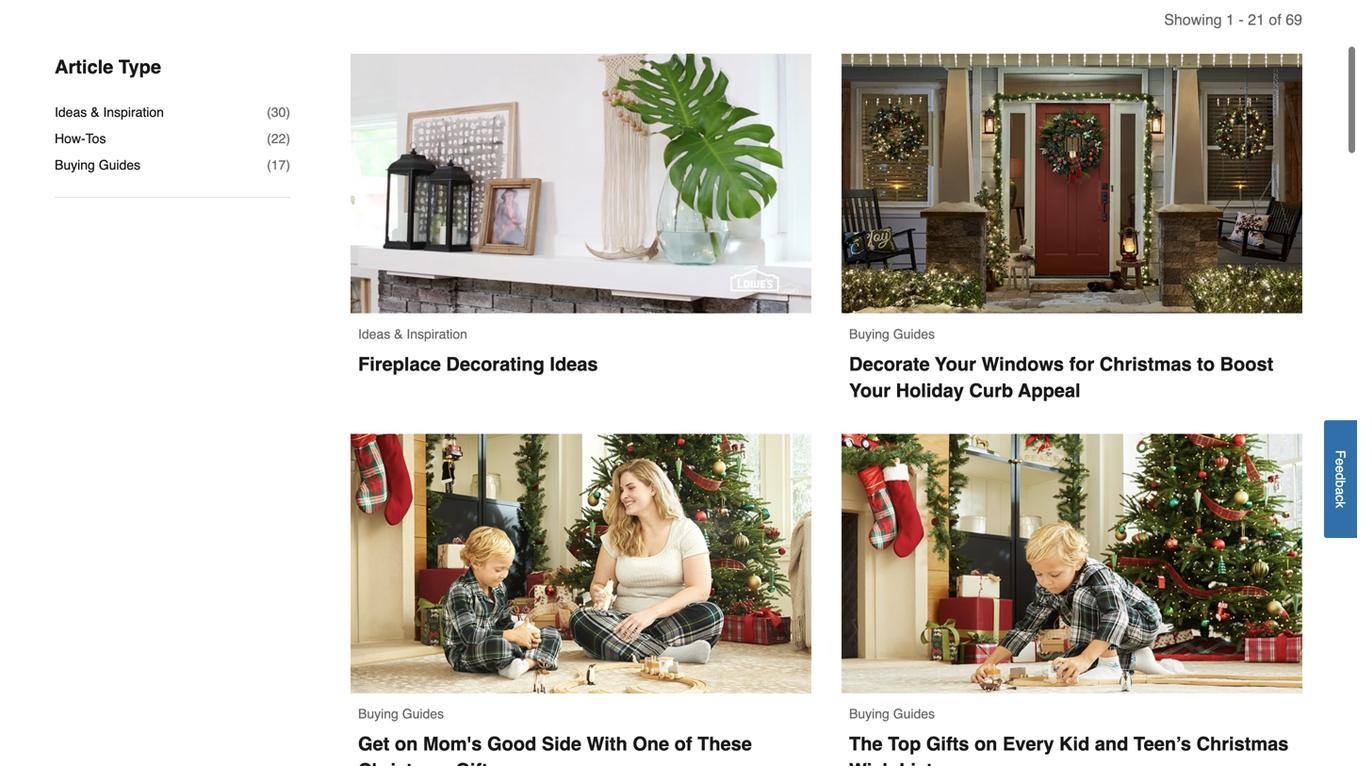 Task type: describe. For each thing, give the bounding box(es) containing it.
0 horizontal spatial your
[[849, 380, 891, 401]]

decorating
[[446, 353, 545, 375]]

buying for (
[[55, 157, 95, 172]]

buying for the top gifts on every kid and teen's christmas wish list
[[849, 707, 890, 722]]

30
[[271, 105, 286, 120]]

the
[[849, 734, 883, 755]]

d
[[1333, 473, 1348, 480]]

( 22 )
[[267, 131, 290, 146]]

69
[[1286, 11, 1303, 28]]

appeal
[[1018, 380, 1081, 401]]

the top gifts on every kid and teen's christmas wish list
[[849, 734, 1294, 766]]

wish
[[849, 760, 894, 766]]

holiday
[[896, 380, 964, 401]]

christmas inside decorate your windows for christmas to boost your holiday curb appeal
[[1100, 353, 1192, 375]]

christmas inside 'the top gifts on every kid and teen's christmas wish list'
[[1197, 734, 1289, 755]]

inspiration for fireplace decorating ideas
[[407, 326, 468, 342]]

article type
[[55, 56, 161, 78]]

buying guides for get on mom's good side with one of these christmas gifts
[[358, 707, 444, 722]]

buying guides for (
[[55, 157, 141, 172]]

windows
[[982, 353, 1064, 375]]

to
[[1197, 353, 1215, 375]]

every
[[1003, 734, 1054, 755]]

good
[[487, 734, 537, 755]]

a
[[1333, 488, 1348, 495]]

0 vertical spatial your
[[935, 353, 976, 375]]

for
[[1069, 353, 1095, 375]]

b
[[1333, 480, 1348, 488]]

on inside get on mom's good side with one of these christmas gifts
[[395, 734, 418, 755]]

) for ( 22 )
[[286, 131, 290, 146]]

gifts inside get on mom's good side with one of these christmas gifts
[[456, 760, 499, 766]]

0 vertical spatial of
[[1269, 11, 1282, 28]]

f
[[1333, 450, 1348, 458]]

these
[[698, 734, 752, 755]]

a mom and her young child playing on the floor in front of a decorated christmas tree. image
[[351, 434, 812, 694]]

1 e from the top
[[1333, 458, 1348, 466]]

get
[[358, 734, 390, 755]]

boost
[[1220, 353, 1274, 375]]

buying for decorate your windows for christmas to boost your holiday curb appeal
[[849, 326, 890, 342]]

gifts inside 'the top gifts on every kid and teen's christmas wish list'
[[926, 734, 969, 755]]

22
[[271, 131, 286, 146]]

2 vertical spatial ideas
[[550, 353, 598, 375]]

one
[[633, 734, 669, 755]]

the exterior of a house decorated for christmas with garlands, wreaths and icicle lights. image
[[842, 54, 1303, 313]]

& for (
[[91, 105, 99, 120]]

type
[[119, 56, 161, 78]]

1
[[1226, 11, 1235, 28]]

a young boy in christmas pajamas playing with toys in front of a christmas tree. image
[[842, 434, 1303, 694]]



Task type: vqa. For each thing, say whether or not it's contained in the screenshot.
right "&"
yes



Task type: locate. For each thing, give the bounding box(es) containing it.
curb
[[969, 380, 1013, 401]]

mom's
[[423, 734, 482, 755]]

1 horizontal spatial ideas
[[358, 326, 390, 342]]

) up 22
[[286, 105, 290, 120]]

gifts down mom's
[[456, 760, 499, 766]]

buying
[[55, 157, 95, 172], [849, 326, 890, 342], [358, 707, 399, 722], [849, 707, 890, 722]]

0 vertical spatial ideas
[[55, 105, 87, 120]]

buying guides for decorate your windows for christmas to boost your holiday curb appeal
[[849, 326, 935, 342]]

2 on from the left
[[975, 734, 998, 755]]

on right get
[[395, 734, 418, 755]]

guides for decorate your windows for christmas to boost your holiday curb appeal
[[893, 326, 935, 342]]

k
[[1333, 502, 1348, 508]]

1 horizontal spatial your
[[935, 353, 976, 375]]

buying guides for the top gifts on every kid and teen's christmas wish list
[[849, 707, 935, 722]]

guides for the top gifts on every kid and teen's christmas wish list
[[893, 707, 935, 722]]

inspiration
[[103, 105, 164, 120], [407, 326, 468, 342]]

buying guides up get
[[358, 707, 444, 722]]

tos
[[85, 131, 106, 146]]

1 ) from the top
[[286, 105, 290, 120]]

0 horizontal spatial gifts
[[456, 760, 499, 766]]

0 horizontal spatial inspiration
[[103, 105, 164, 120]]

1 vertical spatial inspiration
[[407, 326, 468, 342]]

side
[[542, 734, 582, 755]]

ideas & inspiration up fireplace
[[358, 326, 468, 342]]

buying guides up top
[[849, 707, 935, 722]]

article
[[55, 56, 113, 78]]

inspiration for (
[[103, 105, 164, 120]]

buying up decorate
[[849, 326, 890, 342]]

0 vertical spatial ideas & inspiration
[[55, 105, 164, 120]]

guides up top
[[893, 707, 935, 722]]

1 vertical spatial &
[[394, 326, 403, 342]]

( for 17
[[267, 157, 271, 172]]

list
[[899, 760, 933, 766]]

2 ) from the top
[[286, 131, 290, 146]]

1 horizontal spatial &
[[394, 326, 403, 342]]

2 vertical spatial christmas
[[358, 760, 450, 766]]

ideas & inspiration for fireplace decorating ideas
[[358, 326, 468, 342]]

buying for get on mom's good side with one of these christmas gifts
[[358, 707, 399, 722]]

) down ( 30 )
[[286, 131, 290, 146]]

your up holiday
[[935, 353, 976, 375]]

3 ) from the top
[[286, 157, 290, 172]]

showing 1 - 21 of 69
[[1164, 11, 1303, 28]]

1 on from the left
[[395, 734, 418, 755]]

buying up the
[[849, 707, 890, 722]]

& up fireplace
[[394, 326, 403, 342]]

buying guides
[[55, 157, 141, 172], [849, 326, 935, 342], [358, 707, 444, 722], [849, 707, 935, 722]]

2 ( from the top
[[267, 131, 271, 146]]

guides up decorate
[[893, 326, 935, 342]]

ideas & inspiration for (
[[55, 105, 164, 120]]

0 vertical spatial (
[[267, 105, 271, 120]]

0 vertical spatial christmas
[[1100, 353, 1192, 375]]

guides for get on mom's good side with one of these christmas gifts
[[402, 707, 444, 722]]

guides up mom's
[[402, 707, 444, 722]]

1 vertical spatial christmas
[[1197, 734, 1289, 755]]

&
[[91, 105, 99, 120], [394, 326, 403, 342]]

inspiration down type
[[103, 105, 164, 120]]

) for ( 30 )
[[286, 105, 290, 120]]

of right 21
[[1269, 11, 1282, 28]]

e up d
[[1333, 458, 1348, 466]]

0 horizontal spatial of
[[675, 734, 692, 755]]

1 vertical spatial )
[[286, 131, 290, 146]]

-
[[1239, 11, 1244, 28]]

2 e from the top
[[1333, 466, 1348, 473]]

ideas for fireplace decorating ideas
[[358, 326, 390, 342]]

( for 22
[[267, 131, 271, 146]]

0 horizontal spatial &
[[91, 105, 99, 120]]

2 horizontal spatial ideas
[[550, 353, 598, 375]]

guides down the "tos"
[[99, 157, 141, 172]]

christmas inside get on mom's good side with one of these christmas gifts
[[358, 760, 450, 766]]

on
[[395, 734, 418, 755], [975, 734, 998, 755]]

ideas
[[55, 105, 87, 120], [358, 326, 390, 342], [550, 353, 598, 375]]

decorate your windows for christmas to boost your holiday curb appeal
[[849, 353, 1279, 401]]

(
[[267, 105, 271, 120], [267, 131, 271, 146], [267, 157, 271, 172]]

ideas for (
[[55, 105, 87, 120]]

get on mom's good side with one of these christmas gifts
[[358, 734, 757, 766]]

0 horizontal spatial on
[[395, 734, 418, 755]]

and
[[1095, 734, 1129, 755]]

0 horizontal spatial christmas
[[358, 760, 450, 766]]

( 30 )
[[267, 105, 290, 120]]

top
[[888, 734, 921, 755]]

kid
[[1059, 734, 1090, 755]]

& up the "tos"
[[91, 105, 99, 120]]

of inside get on mom's good side with one of these christmas gifts
[[675, 734, 692, 755]]

guides
[[99, 157, 141, 172], [893, 326, 935, 342], [402, 707, 444, 722], [893, 707, 935, 722]]

17
[[271, 157, 286, 172]]

) down the ( 22 )
[[286, 157, 290, 172]]

ideas & inspiration up the "tos"
[[55, 105, 164, 120]]

0 horizontal spatial ideas & inspiration
[[55, 105, 164, 120]]

inspiration up fireplace
[[407, 326, 468, 342]]

christmas
[[1100, 353, 1192, 375], [1197, 734, 1289, 755], [358, 760, 450, 766]]

1 vertical spatial ideas & inspiration
[[358, 326, 468, 342]]

ideas up fireplace
[[358, 326, 390, 342]]

a fireplace mantel layered with artwork, lanterns and a vase with green leaves. image
[[351, 54, 812, 313]]

( 17 )
[[267, 157, 290, 172]]

buying guides up decorate
[[849, 326, 935, 342]]

0 vertical spatial inspiration
[[103, 105, 164, 120]]

c
[[1333, 495, 1348, 502]]

1 horizontal spatial ideas & inspiration
[[358, 326, 468, 342]]

gifts up list
[[926, 734, 969, 755]]

christmas down get
[[358, 760, 450, 766]]

0 vertical spatial gifts
[[926, 734, 969, 755]]

fireplace
[[358, 353, 441, 375]]

ideas up how-
[[55, 105, 87, 120]]

f e e d b a c k
[[1333, 450, 1348, 508]]

of right one
[[675, 734, 692, 755]]

1 vertical spatial gifts
[[456, 760, 499, 766]]

how-
[[55, 131, 85, 146]]

1 vertical spatial of
[[675, 734, 692, 755]]

showing
[[1164, 11, 1222, 28]]

buying up get
[[358, 707, 399, 722]]

ideas right decorating
[[550, 353, 598, 375]]

( down the ( 22 )
[[267, 157, 271, 172]]

0 vertical spatial )
[[286, 105, 290, 120]]

1 ( from the top
[[267, 105, 271, 120]]

with
[[587, 734, 627, 755]]

on inside 'the top gifts on every kid and teen's christmas wish list'
[[975, 734, 998, 755]]

( down ( 30 )
[[267, 131, 271, 146]]

decorate
[[849, 353, 930, 375]]

ideas & inspiration
[[55, 105, 164, 120], [358, 326, 468, 342]]

( up 22
[[267, 105, 271, 120]]

e
[[1333, 458, 1348, 466], [1333, 466, 1348, 473]]

fireplace decorating ideas
[[358, 353, 598, 375]]

christmas right teen's
[[1197, 734, 1289, 755]]

( for 30
[[267, 105, 271, 120]]

buying down how-
[[55, 157, 95, 172]]

1 horizontal spatial inspiration
[[407, 326, 468, 342]]

on left the every
[[975, 734, 998, 755]]

3 ( from the top
[[267, 157, 271, 172]]

2 horizontal spatial christmas
[[1197, 734, 1289, 755]]

) for ( 17 )
[[286, 157, 290, 172]]

1 vertical spatial (
[[267, 131, 271, 146]]

your down decorate
[[849, 380, 891, 401]]

e up b
[[1333, 466, 1348, 473]]

2 vertical spatial (
[[267, 157, 271, 172]]

& for fireplace decorating ideas
[[394, 326, 403, 342]]

)
[[286, 105, 290, 120], [286, 131, 290, 146], [286, 157, 290, 172]]

teen's
[[1134, 734, 1192, 755]]

2 vertical spatial )
[[286, 157, 290, 172]]

1 vertical spatial your
[[849, 380, 891, 401]]

21
[[1248, 11, 1265, 28]]

1 vertical spatial ideas
[[358, 326, 390, 342]]

buying guides down the "tos"
[[55, 157, 141, 172]]

1 horizontal spatial christmas
[[1100, 353, 1192, 375]]

f e e d b a c k button
[[1324, 420, 1357, 538]]

of
[[1269, 11, 1282, 28], [675, 734, 692, 755]]

1 horizontal spatial on
[[975, 734, 998, 755]]

1 horizontal spatial gifts
[[926, 734, 969, 755]]

christmas left to in the top of the page
[[1100, 353, 1192, 375]]

0 vertical spatial &
[[91, 105, 99, 120]]

guides for (
[[99, 157, 141, 172]]

1 horizontal spatial of
[[1269, 11, 1282, 28]]

0 horizontal spatial ideas
[[55, 105, 87, 120]]

how-tos
[[55, 131, 106, 146]]

your
[[935, 353, 976, 375], [849, 380, 891, 401]]

gifts
[[926, 734, 969, 755], [456, 760, 499, 766]]



